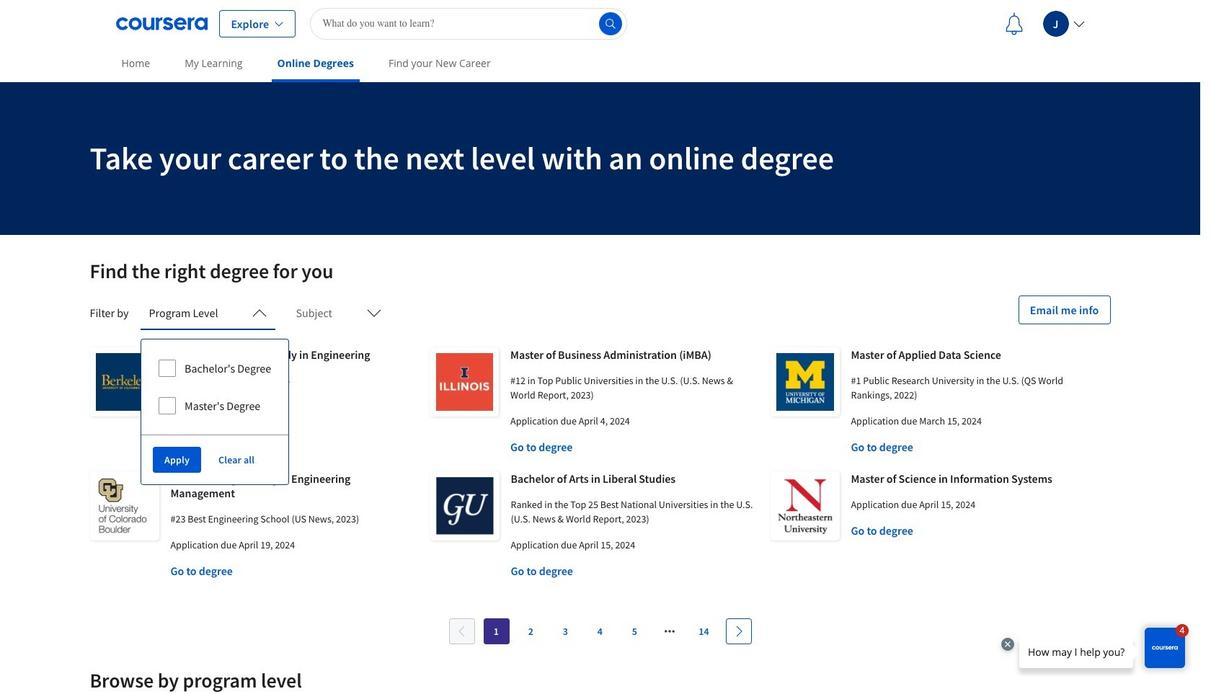 Task type: vqa. For each thing, say whether or not it's contained in the screenshot.
first the Show from the bottom
no



Task type: describe. For each thing, give the bounding box(es) containing it.
university of michigan image
[[771, 348, 840, 417]]

coursera image
[[116, 12, 207, 35]]

northeastern university image
[[771, 472, 840, 541]]

actions toolbar
[[141, 435, 289, 485]]

university of colorado boulder image
[[90, 472, 159, 541]]

georgetown university image
[[430, 472, 499, 541]]



Task type: locate. For each thing, give the bounding box(es) containing it.
university of illinois at urbana-champaign image
[[430, 348, 499, 417]]

go to next page image
[[733, 626, 745, 637]]

options list list box
[[141, 340, 289, 435]]

university of california, berkeley image
[[90, 348, 159, 417]]

None search field
[[310, 8, 628, 39]]



